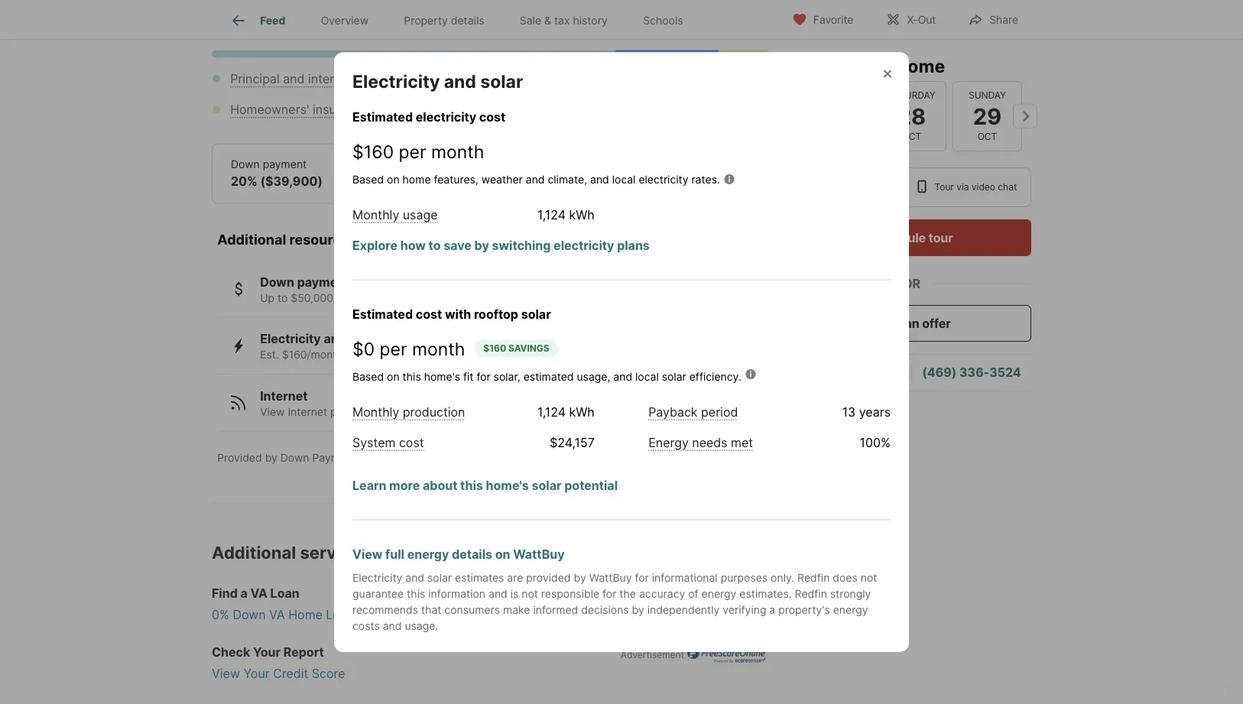 Task type: vqa. For each thing, say whether or not it's contained in the screenshot.
Feed link
yes



Task type: locate. For each thing, give the bounding box(es) containing it.
1 vertical spatial advertisement
[[621, 649, 685, 661]]

rooftop
[[474, 307, 519, 321], [429, 348, 466, 361]]

1 1,124 kwh from the top
[[538, 207, 595, 222]]

advertisement up independently
[[621, 591, 685, 602]]

available inside down payment assistance up to $50,000 available from
[[336, 292, 381, 305]]

available down fit
[[433, 405, 477, 418]]

home down the based on this home's fit for solar, estimated usage, and local solar efficiency.
[[519, 405, 547, 418]]

on up internet view internet plans and providers available for this home
[[387, 370, 400, 383]]

1 vertical spatial details
[[452, 547, 493, 562]]

$199,500
[[384, 174, 442, 189]]

estimated
[[524, 370, 574, 383]]

home up saturday
[[897, 55, 945, 76]]

this down $0  per month
[[403, 370, 421, 383]]

0 vertical spatial home
[[897, 55, 945, 76]]

0 vertical spatial based
[[353, 173, 384, 186]]

property for property details
[[404, 14, 448, 27]]

local
[[612, 173, 636, 186], [636, 370, 659, 383]]

estimated
[[353, 110, 413, 124], [353, 307, 413, 321]]

about
[[423, 478, 458, 493]]

3524
[[990, 365, 1022, 380]]

advertisement down independently
[[621, 649, 685, 661]]

2 vertical spatial electricity
[[353, 571, 403, 584]]

$160 up $199,500
[[353, 141, 394, 162]]

home down "loan"
[[289, 608, 323, 623]]

1 based from the top
[[353, 173, 384, 186]]

a down estimates.
[[770, 603, 776, 616]]

rooftop up fit
[[429, 348, 466, 361]]

based down $0
[[353, 370, 384, 383]]

electricity for electricity and solar est. $160/month, save                  $160 with rooftop solar
[[260, 332, 321, 347]]

and down recommends
[[383, 619, 402, 632]]

0 horizontal spatial not
[[522, 587, 538, 600]]

0 vertical spatial details
[[451, 14, 485, 27]]

payment inside down payment assistance up to $50,000 available from
[[297, 275, 350, 290]]

this right about
[[461, 478, 483, 493]]

1 horizontal spatial save
[[444, 238, 472, 253]]

2 advertisement from the top
[[621, 649, 685, 661]]

save inside electricity and solar est. $160/month, save                  $160 with rooftop solar
[[349, 348, 373, 361]]

va left "loan"
[[251, 586, 268, 601]]

property inside property details tab
[[404, 14, 448, 27]]

0 vertical spatial view
[[260, 405, 285, 418]]

sale
[[520, 14, 542, 27]]

tour inside button
[[929, 230, 954, 245]]

accuracy
[[639, 587, 686, 600]]

1 estimated from the top
[[353, 110, 413, 124]]

on for home
[[387, 173, 400, 186]]

0 horizontal spatial wattbuy
[[513, 547, 565, 562]]

advertisement for find a va loan 0% down va home loans: get quote
[[621, 591, 685, 602]]

with up $0  per month
[[445, 307, 471, 321]]

with up internet view internet plans and providers available for this home
[[404, 348, 426, 361]]

wattbuy inside electricity and solar estimates are provided by wattbuy for informational purposes only. redfin does not guarantee this information and is not responsible for the accuracy of energy estimates. redfin strongly recommends that consumers make informed decisions by independently verifying a property's energy costs and usage.
[[589, 571, 632, 584]]

1,124 kwh
[[538, 207, 595, 222], [538, 404, 595, 419]]

services
[[300, 543, 371, 563]]

0 vertical spatial cost
[[479, 110, 506, 124]]

to right how on the top left of page
[[429, 238, 441, 253]]

redfin right only.
[[798, 571, 830, 584]]

1 vertical spatial electricity
[[639, 173, 689, 186]]

0 vertical spatial to
[[429, 238, 441, 253]]

electricity inside electricity and solar estimates are provided by wattbuy for informational purposes only. redfin does not guarantee this information and is not responsible for the accuracy of energy estimates. redfin strongly recommends that consumers make informed decisions by independently verifying a property's energy costs and usage.
[[353, 571, 403, 584]]

plans inside electricity and solar dialog
[[617, 238, 650, 253]]

1 monthly from the top
[[353, 207, 399, 222]]

property details tab
[[386, 2, 502, 39]]

or
[[903, 276, 921, 291]]

plans down 8.21% at the top of page
[[617, 238, 650, 253]]

home inside internet view internet plans and providers available for this home
[[519, 405, 547, 418]]

electricity and solar dialog
[[334, 52, 909, 652]]

1 vertical spatial view
[[353, 547, 383, 562]]

month for $160  per month
[[431, 141, 484, 162]]

your up the credit
[[253, 645, 281, 660]]

schedule tour button
[[792, 220, 1032, 256]]

energy down the strongly
[[833, 603, 868, 616]]

verifying
[[723, 603, 767, 616]]

1 horizontal spatial not
[[861, 571, 878, 584]]

option
[[792, 168, 904, 207]]

available inside internet view internet plans and providers available for this home
[[433, 405, 477, 418]]

tour via video chat
[[935, 182, 1017, 193]]

0 vertical spatial wattbuy
[[513, 547, 565, 562]]

view up provided
[[260, 405, 285, 418]]

yr
[[538, 174, 550, 189]]

2 estimated from the top
[[353, 307, 413, 321]]

1 vertical spatial 1,124
[[538, 404, 566, 419]]

get down guarantee
[[368, 608, 388, 623]]

1 vertical spatial a
[[770, 603, 776, 616]]

to
[[429, 238, 441, 253], [278, 292, 288, 305]]

(469)
[[923, 365, 957, 380]]

wattbuy up provided
[[513, 547, 565, 562]]

2 oct from the left
[[978, 131, 998, 142]]

1 horizontal spatial home
[[519, 405, 547, 418]]

property taxes
[[514, 72, 599, 87]]

details up "estimates"
[[452, 547, 493, 562]]

2 kwh from the top
[[569, 404, 595, 419]]

learn more about this home's solar potential
[[353, 478, 618, 493]]

1 vertical spatial redfin
[[795, 587, 827, 600]]

0 vertical spatial 1,124 kwh
[[538, 207, 595, 222]]

$160 up solar,
[[484, 343, 507, 354]]

find
[[212, 586, 238, 601]]

1 vertical spatial payment
[[297, 275, 350, 290]]

2 vertical spatial month
[[412, 338, 465, 359]]

payment up ($39,900)
[[263, 158, 307, 171]]

per up $199,500
[[399, 141, 426, 162]]

home's
[[424, 370, 460, 383], [486, 478, 529, 493]]

2 based from the top
[[353, 370, 384, 383]]

assistance
[[353, 275, 418, 290]]

monthly up explore
[[353, 207, 399, 222]]

with
[[445, 307, 471, 321], [404, 348, 426, 361]]

0 vertical spatial electricity
[[353, 71, 440, 92]]

0 horizontal spatial a
[[241, 586, 248, 601]]

0 vertical spatial rooftop
[[474, 307, 519, 321]]

view inside electricity and solar dialog
[[353, 547, 383, 562]]

0 vertical spatial payment
[[263, 158, 307, 171]]

0 vertical spatial your
[[253, 645, 281, 660]]

wattbuy up 'the'
[[589, 571, 632, 584]]

month up interest
[[321, 1, 384, 25]]

informed
[[533, 603, 578, 616]]

payment inside down payment 20% ($39,900)
[[263, 158, 307, 171]]

additional for additional services
[[212, 543, 296, 563]]

electricity
[[416, 110, 477, 124], [639, 173, 689, 186], [554, 238, 615, 253]]

cost for estimated cost with rooftop solar
[[416, 307, 442, 321]]

1 vertical spatial get
[[368, 608, 388, 623]]

rooftop inside electricity and solar dialog
[[474, 307, 519, 321]]

0 horizontal spatial view
[[212, 667, 240, 682]]

home price $199,500
[[384, 158, 442, 189]]

by right provided
[[265, 452, 278, 465]]

oct inside sunday 29 oct
[[978, 131, 998, 142]]

0 vertical spatial save
[[444, 238, 472, 253]]

13
[[843, 404, 856, 419]]

consumers
[[445, 603, 500, 616]]

this down solar,
[[497, 405, 516, 418]]

schedule tour
[[871, 230, 954, 245]]

local up payback
[[636, 370, 659, 383]]

saturday
[[888, 90, 936, 101]]

home inside electricity and solar dialog
[[403, 173, 431, 186]]

1 horizontal spatial with
[[445, 307, 471, 321]]

electricity up "estimated electricity cost"
[[353, 71, 440, 92]]

rooftop up $160  savings
[[474, 307, 519, 321]]

2 1,124 from the top
[[538, 404, 566, 419]]

view
[[260, 405, 285, 418], [353, 547, 383, 562], [212, 667, 240, 682]]

1 vertical spatial available
[[433, 405, 477, 418]]

1 vertical spatial month
[[431, 141, 484, 162]]

home
[[384, 158, 414, 171], [289, 608, 323, 623]]

an
[[905, 316, 920, 331]]

1 horizontal spatial home's
[[486, 478, 529, 493]]

details right reset popup button
[[451, 14, 485, 27]]

schools tab
[[626, 2, 701, 39]]

explore how to save by switching electricity plans link
[[353, 238, 650, 253]]

monthly
[[353, 207, 399, 222], [353, 404, 399, 419]]

down payment assistance up to $50,000 available from
[[260, 275, 418, 305]]

additional resources
[[217, 231, 357, 248]]

$24,157
[[550, 435, 595, 450]]

cost up $0  per month
[[416, 307, 442, 321]]

sale & tax history
[[520, 14, 608, 27]]

tab list
[[212, 0, 713, 39]]

period
[[701, 404, 738, 419]]

tour right go
[[821, 55, 856, 76]]

1 vertical spatial local
[[636, 370, 659, 383]]

wattbuy
[[513, 547, 565, 562], [589, 571, 632, 584]]

0 horizontal spatial home
[[403, 173, 431, 186]]

get inside button
[[637, 6, 658, 21]]

property up electricity and solar element
[[404, 14, 448, 27]]

estimates.
[[740, 587, 792, 600]]

overview
[[321, 14, 369, 27]]

1 horizontal spatial plans
[[617, 238, 650, 253]]

1 vertical spatial home
[[403, 173, 431, 186]]

and up $160/month, at the left
[[324, 332, 346, 347]]

quote
[[392, 608, 427, 623]]

down up "20%"
[[231, 158, 260, 171]]

1 vertical spatial per
[[399, 141, 426, 162]]

1 advertisement from the top
[[621, 591, 685, 602]]

and inside internet view internet plans and providers available for this home
[[360, 405, 379, 418]]

to inside electricity and solar dialog
[[429, 238, 441, 253]]

1 oct from the left
[[902, 131, 922, 142]]

a
[[241, 586, 248, 601], [770, 603, 776, 616]]

1 horizontal spatial wattbuy
[[589, 571, 632, 584]]

your down check
[[244, 667, 270, 682]]

0 vertical spatial month
[[321, 1, 384, 25]]

kwh up $24,157
[[569, 404, 595, 419]]

1 horizontal spatial home
[[384, 158, 414, 171]]

1 vertical spatial cost
[[416, 307, 442, 321]]

1 horizontal spatial tour
[[929, 230, 954, 245]]

1 vertical spatial on
[[387, 370, 400, 383]]

oct down the 29
[[978, 131, 998, 142]]

plans up system
[[330, 405, 357, 418]]

1,124 down estimated
[[538, 404, 566, 419]]

1 horizontal spatial a
[[770, 603, 776, 616]]

plans inside internet view internet plans and providers available for this home
[[330, 405, 357, 418]]

and left is
[[489, 587, 508, 600]]

home down price
[[403, 173, 431, 186]]

2 vertical spatial per
[[380, 338, 407, 359]]

per left overview
[[284, 1, 316, 25]]

electricity for electricity and solar estimates are provided by wattbuy for informational purposes only. redfin does not guarantee this information and is not responsible for the accuracy of energy estimates. redfin strongly recommends that consumers make informed decisions by independently verifying a property's energy costs and usage.
[[353, 571, 403, 584]]

tour via video chat list box
[[792, 168, 1032, 207]]

1 vertical spatial va
[[269, 608, 285, 623]]

and inside electricity and solar est. $160/month, save                  $160 with rooftop solar
[[324, 332, 346, 347]]

1 horizontal spatial va
[[269, 608, 285, 623]]

save right how on the top left of page
[[444, 238, 472, 253]]

1 vertical spatial 1,124 kwh
[[538, 404, 595, 419]]

tour
[[821, 55, 856, 76], [929, 230, 954, 245]]

1 horizontal spatial property
[[514, 72, 565, 87]]

0 vertical spatial a
[[241, 586, 248, 601]]

0 horizontal spatial electricity
[[416, 110, 477, 124]]

0 vertical spatial local
[[612, 173, 636, 186]]

1 vertical spatial tour
[[929, 230, 954, 245]]

down right 0%
[[233, 608, 266, 623]]

$160 for $160  savings
[[484, 343, 507, 354]]

per for $160
[[399, 141, 426, 162]]

1,124 for monthly usage
[[538, 207, 566, 222]]

costs
[[353, 619, 380, 632]]

0 horizontal spatial plans
[[330, 405, 357, 418]]

0 vertical spatial home
[[384, 158, 414, 171]]

payment for assistance
[[297, 275, 350, 290]]

property left taxes
[[514, 72, 565, 87]]

0 horizontal spatial va
[[251, 586, 268, 601]]

1 vertical spatial to
[[278, 292, 288, 305]]

monthly up system
[[353, 404, 399, 419]]

1 vertical spatial property
[[514, 72, 565, 87]]

additional down "20%"
[[217, 231, 286, 248]]

report
[[284, 645, 324, 660]]

recommends
[[353, 603, 418, 616]]

kwh down 30-yr fixed, 8.21%
[[569, 207, 595, 222]]

1 kwh from the top
[[569, 207, 595, 222]]

1 horizontal spatial rooftop
[[474, 307, 519, 321]]

on up "are"
[[495, 547, 511, 562]]

on up monthly usage link
[[387, 173, 400, 186]]

internet down est.
[[260, 389, 308, 404]]

estimated down from
[[353, 307, 413, 321]]

electricity right 'switching'
[[554, 238, 615, 253]]

this up that
[[407, 587, 425, 600]]

1 horizontal spatial get
[[637, 6, 658, 21]]

monthly for monthly production
[[353, 404, 399, 419]]

1,124
[[538, 207, 566, 222], [538, 404, 566, 419]]

kwh
[[569, 207, 595, 222], [569, 404, 595, 419]]

not right is
[[522, 587, 538, 600]]

view left full
[[353, 547, 383, 562]]

0 horizontal spatial save
[[349, 348, 373, 361]]

electricity and solar estimates are provided by wattbuy for informational purposes only. redfin does not guarantee this information and is not responsible for the accuracy of energy estimates. redfin strongly recommends that consumers make informed decisions by independently verifying a property's energy costs and usage.
[[353, 571, 878, 632]]

2 vertical spatial on
[[495, 547, 511, 562]]

based up monthly usage at the left top of page
[[353, 173, 384, 186]]

rooftop inside electricity and solar est. $160/month, save                  $160 with rooftop solar
[[429, 348, 466, 361]]

for down solar,
[[480, 405, 494, 418]]

down left payment
[[281, 452, 309, 465]]

1 1,124 from the top
[[538, 207, 566, 222]]

details inside electricity and solar dialog
[[452, 547, 493, 562]]

0% down va home loans: get quote link
[[212, 606, 778, 625]]

2 vertical spatial cost
[[399, 435, 424, 450]]

0 horizontal spatial oct
[[902, 131, 922, 142]]

local right fixed,
[[612, 173, 636, 186]]

electricity inside electricity and solar est. $160/month, save                  $160 with rooftop solar
[[260, 332, 321, 347]]

payment up $50,000
[[297, 275, 350, 290]]

and left climate,
[[526, 173, 545, 186]]

property taxes link
[[514, 72, 599, 87]]

based on home features, weather and climate, and local electricity rates.
[[353, 173, 720, 186]]

1 vertical spatial monthly
[[353, 404, 399, 419]]

for up 'the'
[[635, 571, 649, 584]]

this inside electricity and solar estimates are provided by wattbuy for informational purposes only. redfin does not guarantee this information and is not responsible for the accuracy of energy estimates. redfin strongly recommends that consumers make informed decisions by independently verifying a property's energy costs and usage.
[[407, 587, 425, 600]]

2 monthly from the top
[[353, 404, 399, 419]]

month up features,
[[431, 141, 484, 162]]

1 vertical spatial additional
[[212, 543, 296, 563]]

home up $199,500
[[384, 158, 414, 171]]

2 horizontal spatial home
[[897, 55, 945, 76]]

based for based on this home's fit for solar, estimated usage, and local solar efficiency.
[[353, 370, 384, 383]]

0 vertical spatial get
[[637, 6, 658, 21]]

1 vertical spatial with
[[404, 348, 426, 361]]

the
[[620, 587, 636, 600]]

kwh for monthly production
[[569, 404, 595, 419]]

28
[[898, 103, 926, 129]]

explore how to save by switching electricity plans
[[353, 238, 650, 253]]

go tour this home
[[792, 55, 945, 76]]

$160 inside electricity and solar est. $160/month, save                  $160 with rooftop solar
[[376, 348, 401, 361]]

down up up
[[260, 275, 294, 290]]

on for this
[[387, 370, 400, 383]]

0 vertical spatial with
[[445, 307, 471, 321]]

save inside electricity and solar dialog
[[444, 238, 472, 253]]

2 1,124 kwh from the top
[[538, 404, 595, 419]]

cost down $1,194
[[479, 110, 506, 124]]

0 horizontal spatial energy
[[407, 547, 449, 562]]

energy right of
[[702, 587, 737, 600]]

save right $160/month, at the left
[[349, 348, 373, 361]]

None button
[[802, 80, 871, 152], [877, 81, 947, 151], [953, 81, 1023, 151], [802, 80, 871, 152], [877, 81, 947, 151], [953, 81, 1023, 151]]

energy right full
[[407, 547, 449, 562]]

0 vertical spatial monthly
[[353, 207, 399, 222]]

with inside electricity and solar dialog
[[445, 307, 471, 321]]

payback period
[[649, 404, 738, 419]]

month down estimated cost with rooftop solar
[[412, 338, 465, 359]]

start an offer
[[873, 316, 951, 331]]

est.
[[260, 348, 279, 361]]

1 vertical spatial electricity
[[260, 332, 321, 347]]

this inside internet view internet plans and providers available for this home
[[497, 405, 516, 418]]

video
[[972, 182, 996, 193]]

0 horizontal spatial with
[[404, 348, 426, 361]]

1 horizontal spatial available
[[433, 405, 477, 418]]

2 horizontal spatial view
[[353, 547, 383, 562]]

internet view internet plans and providers available for this home
[[260, 389, 547, 418]]

details inside property details tab
[[451, 14, 485, 27]]

cost up wattbuy,
[[399, 435, 424, 450]]

internet up payment
[[288, 405, 327, 418]]

available for internet
[[433, 405, 477, 418]]

electricity up guarantee
[[353, 571, 403, 584]]

solar
[[481, 71, 523, 92], [521, 307, 551, 321], [349, 332, 379, 347], [469, 348, 493, 361], [662, 370, 687, 383], [532, 478, 562, 493], [428, 571, 452, 584]]

view inside internet view internet plans and providers available for this home
[[260, 405, 285, 418]]

1 vertical spatial based
[[353, 370, 384, 383]]

1 horizontal spatial oct
[[978, 131, 998, 142]]

electricity and solar element
[[353, 52, 542, 93]]

1 vertical spatial save
[[349, 348, 373, 361]]

electricity up est.
[[260, 332, 321, 347]]

electricity down electricity and solar
[[416, 110, 477, 124]]

informational
[[652, 571, 718, 584]]

details
[[451, 14, 485, 27], [452, 547, 493, 562]]

0 horizontal spatial home
[[289, 608, 323, 623]]

explore
[[353, 238, 398, 253]]

0 vertical spatial tour
[[821, 55, 856, 76]]

a right the 'find'
[[241, 586, 248, 601]]

climate,
[[548, 173, 587, 186]]

oct inside saturday 28 oct
[[902, 131, 922, 142]]

get pre-approved button
[[610, 0, 769, 32]]

learn more about this home's solar potential link
[[353, 478, 618, 493]]

of
[[689, 587, 699, 600]]

1 horizontal spatial to
[[429, 238, 441, 253]]

available
[[336, 292, 381, 305], [433, 405, 477, 418]]

1 vertical spatial wattbuy
[[589, 571, 632, 584]]

$160 right $0
[[376, 348, 401, 361]]

history
[[573, 14, 608, 27]]

property details
[[404, 14, 485, 27]]

more
[[389, 478, 420, 493]]

a inside electricity and solar estimates are provided by wattbuy for informational purposes only. redfin does not guarantee this information and is not responsible for the accuracy of energy estimates. redfin strongly recommends that consumers make informed decisions by independently verifying a property's energy costs and usage.
[[770, 603, 776, 616]]

1 vertical spatial rooftop
[[429, 348, 466, 361]]

2 vertical spatial home
[[519, 405, 547, 418]]

2 vertical spatial energy
[[833, 603, 868, 616]]

estimated up "$160  per month"
[[353, 110, 413, 124]]

tour right the schedule
[[929, 230, 954, 245]]

based for based on home features, weather and climate, and local electricity rates.
[[353, 173, 384, 186]]

responsible
[[541, 587, 600, 600]]

tour for go
[[821, 55, 856, 76]]

month for $1,648 per month
[[321, 1, 384, 25]]

property's
[[779, 603, 830, 616]]

and right fixed,
[[590, 173, 609, 186]]

get left pre-
[[637, 6, 658, 21]]

usage
[[403, 207, 438, 222]]



Task type: describe. For each thing, give the bounding box(es) containing it.
monthly usage link
[[353, 207, 438, 222]]

from
[[384, 292, 407, 305]]

get inside find a va loan 0% down va home loans: get quote
[[368, 608, 388, 623]]

30-
[[515, 174, 538, 189]]

0%
[[212, 608, 229, 623]]

start
[[873, 316, 903, 331]]

sunday
[[969, 90, 1007, 101]]

principal and interest
[[230, 72, 352, 87]]

$0
[[353, 338, 375, 359]]

usage,
[[577, 370, 611, 383]]

system cost
[[353, 435, 424, 450]]

$1,648
[[212, 1, 279, 25]]

to inside down payment assistance up to $50,000 available from
[[278, 292, 288, 305]]

via
[[957, 182, 969, 193]]

resources
[[290, 231, 357, 248]]

loans:
[[326, 608, 364, 623]]

loan
[[270, 586, 300, 601]]

for up decisions
[[603, 587, 617, 600]]

share button
[[956, 3, 1032, 35]]

property for property taxes
[[514, 72, 565, 87]]

13 years
[[843, 404, 891, 419]]

tour via video chat option
[[904, 168, 1032, 207]]

tab list containing feed
[[212, 0, 713, 39]]

estimated for estimated electricity cost
[[353, 110, 413, 124]]

and up the $146
[[444, 71, 476, 92]]

fit
[[463, 370, 474, 383]]

1 vertical spatial internet
[[288, 405, 327, 418]]

per for $0
[[380, 338, 407, 359]]

credit
[[273, 667, 308, 682]]

wattbuy,
[[413, 452, 458, 465]]

make
[[503, 603, 530, 616]]

1 vertical spatial home's
[[486, 478, 529, 493]]

2 horizontal spatial electricity
[[639, 173, 689, 186]]

view your credit score link
[[212, 665, 778, 684]]

x-out button
[[873, 3, 949, 35]]

per for $1,648
[[284, 1, 316, 25]]

20%
[[231, 174, 258, 189]]

electricity for electricity and solar
[[353, 71, 440, 92]]

by down 'the'
[[632, 603, 645, 616]]

1 vertical spatial your
[[244, 667, 270, 682]]

0 vertical spatial home's
[[424, 370, 460, 383]]

view inside check your report view your credit score
[[212, 667, 240, 682]]

start an offer button
[[792, 305, 1032, 342]]

1 horizontal spatial energy
[[702, 587, 737, 600]]

$50,000
[[291, 292, 333, 305]]

monthly production
[[353, 404, 465, 419]]

allconnect
[[483, 452, 538, 465]]

estimated electricity cost
[[353, 110, 506, 124]]

that
[[421, 603, 442, 616]]

next image
[[1013, 104, 1038, 128]]

are
[[507, 571, 523, 584]]

overview tab
[[303, 2, 386, 39]]

get pre-approved
[[637, 6, 742, 21]]

x-out
[[907, 13, 936, 26]]

fixed,
[[553, 174, 586, 189]]

purposes
[[721, 571, 768, 584]]

a inside find a va loan 0% down va home loans: get quote
[[241, 586, 248, 601]]

and up learn more about this home's solar potential link
[[461, 452, 480, 465]]

estimates
[[455, 571, 504, 584]]

$160 for $160  per month
[[353, 141, 394, 162]]

provided
[[526, 571, 571, 584]]

tour
[[935, 182, 954, 193]]

efficiency.
[[690, 370, 742, 383]]

and up that
[[406, 571, 425, 584]]

feed
[[260, 14, 286, 27]]

saturday 28 oct
[[888, 90, 936, 142]]

check your report view your credit score
[[212, 645, 345, 682]]

view full energy details on wattbuy link
[[353, 547, 565, 562]]

additional for additional resources
[[217, 231, 286, 248]]

payment for 20%
[[263, 158, 307, 171]]

by left 'switching'
[[475, 238, 489, 253]]

1,124 kwh for monthly production
[[538, 404, 595, 419]]

features,
[[434, 173, 479, 186]]

principal
[[230, 72, 280, 87]]

1 vertical spatial not
[[522, 587, 538, 600]]

for right fit
[[477, 370, 491, 383]]

down inside down payment 20% ($39,900)
[[231, 158, 260, 171]]

and up homeowners' insurance link at the top of page
[[283, 72, 305, 87]]

$160  per month
[[353, 141, 484, 162]]

1 horizontal spatial electricity
[[554, 238, 615, 253]]

reset button
[[415, 1, 450, 28]]

estimated for estimated cost with rooftop solar
[[353, 307, 413, 321]]

oct for 29
[[978, 131, 998, 142]]

how
[[401, 238, 426, 253]]

solar inside electricity and solar estimates are provided by wattbuy for informational purposes only. redfin does not guarantee this information and is not responsible for the accuracy of energy estimates. redfin strongly recommends that consumers make informed decisions by independently verifying a property's energy costs and usage.
[[428, 571, 452, 584]]

home inside find a va loan 0% down va home loans: get quote
[[289, 608, 323, 623]]

production
[[403, 404, 465, 419]]

8.21%
[[589, 174, 624, 189]]

electricity and solar est. $160/month, save                  $160 with rooftop solar
[[260, 332, 493, 361]]

advertisement for check your report view your credit score
[[621, 649, 685, 661]]

0 vertical spatial energy
[[407, 547, 449, 562]]

score
[[312, 667, 345, 682]]

full
[[386, 547, 405, 562]]

resource,
[[360, 452, 410, 465]]

monthly production link
[[353, 404, 465, 419]]

0 vertical spatial redfin
[[798, 571, 830, 584]]

feed link
[[230, 11, 286, 30]]

up
[[260, 292, 275, 305]]

electricity and solar
[[353, 71, 523, 92]]

payback period link
[[649, 404, 738, 419]]

this up saturday
[[860, 55, 893, 76]]

taxes
[[568, 72, 599, 87]]

learn
[[353, 478, 387, 493]]

0 vertical spatial internet
[[260, 389, 308, 404]]

available for assistance
[[336, 292, 381, 305]]

and right usage,
[[614, 370, 633, 383]]

with inside electricity and solar est. $160/month, save                  $160 with rooftop solar
[[404, 348, 426, 361]]

monthly for monthly usage
[[353, 207, 399, 222]]

30-yr fixed, 8.21%
[[515, 174, 624, 189]]

0 vertical spatial electricity
[[416, 110, 477, 124]]

homeowners' insurance
[[230, 102, 369, 117]]

based on this home's fit for solar, estimated usage, and local solar efficiency.
[[353, 370, 742, 383]]

2 horizontal spatial energy
[[833, 603, 868, 616]]

down inside down payment assistance up to $50,000 available from
[[260, 275, 294, 290]]

for inside internet view internet plans and providers available for this home
[[480, 405, 494, 418]]

guarantee
[[353, 587, 404, 600]]

0 vertical spatial not
[[861, 571, 878, 584]]

0 vertical spatial va
[[251, 586, 268, 601]]

oct for 28
[[902, 131, 922, 142]]

insurance
[[313, 102, 369, 117]]

schools
[[643, 14, 683, 27]]

by up "responsible"
[[574, 571, 586, 584]]

find a va loan 0% down va home loans: get quote
[[212, 586, 427, 623]]

tour for schedule
[[929, 230, 954, 245]]

1,124 kwh for monthly usage
[[538, 207, 595, 222]]

estimated cost with rooftop solar
[[353, 307, 551, 321]]

kwh for monthly usage
[[569, 207, 595, 222]]

providers
[[382, 405, 430, 418]]

home inside home price $199,500
[[384, 158, 414, 171]]

additional services
[[212, 543, 371, 563]]

1,124 for monthly production
[[538, 404, 566, 419]]

payback
[[649, 404, 698, 419]]

decisions
[[581, 603, 629, 616]]

potential
[[565, 478, 618, 493]]

view full energy details on wattbuy
[[353, 547, 565, 562]]

336-
[[960, 365, 990, 380]]

sale & tax history tab
[[502, 2, 626, 39]]

cost for system cost
[[399, 435, 424, 450]]

down inside find a va loan 0% down va home loans: get quote
[[233, 608, 266, 623]]

(469) 336-3524
[[923, 365, 1022, 380]]

month for $0  per month
[[412, 338, 465, 359]]

$0  per month
[[353, 338, 465, 359]]



